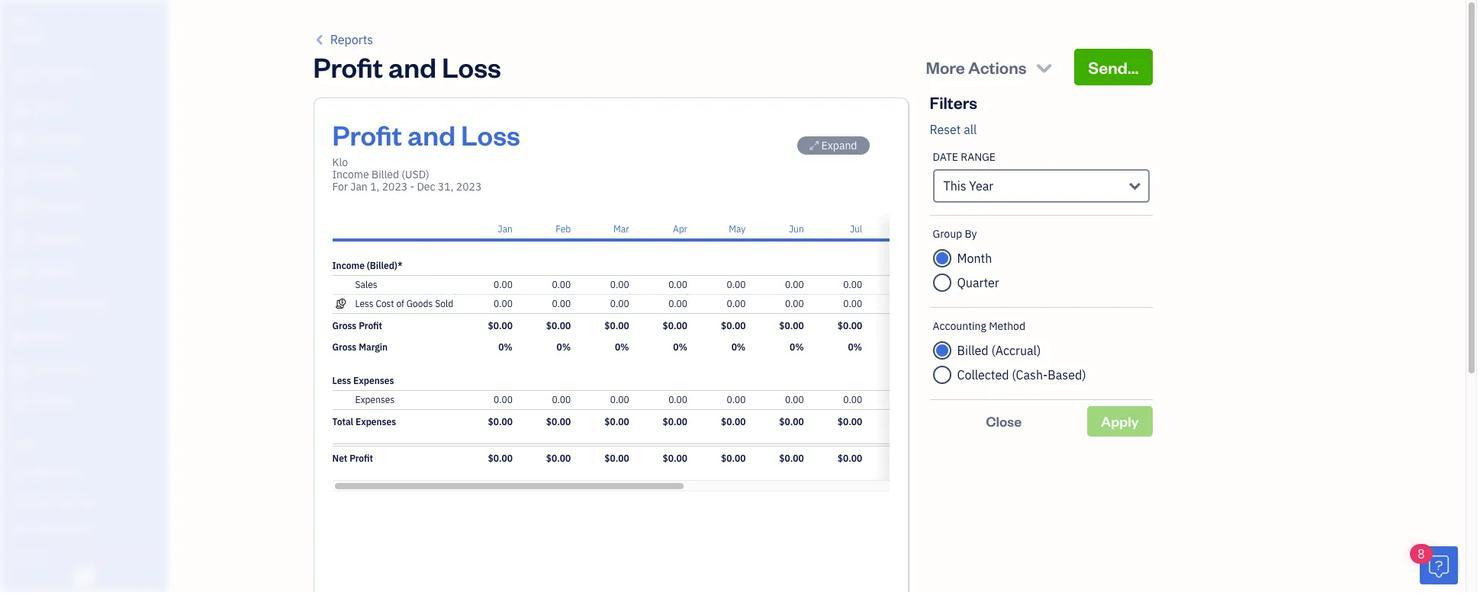 Task type: vqa. For each thing, say whether or not it's contained in the screenshot.
the rightmost will
no



Task type: describe. For each thing, give the bounding box(es) containing it.
estimate image
[[10, 134, 28, 149]]

cost
[[376, 298, 394, 310]]

2 2023 from the left
[[456, 180, 482, 194]]

expenses for less expenses
[[353, 375, 394, 387]]

bank connections
[[11, 524, 90, 536]]

1,
[[370, 180, 380, 194]]

collected
[[957, 368, 1009, 383]]

payment image
[[10, 199, 28, 214]]

freshbooks image
[[72, 569, 96, 587]]

2 income from the top
[[332, 260, 365, 272]]

jan inside the 'profit and loss klo income billed (usd) for jan 1, 2023 - dec 31, 2023'
[[350, 180, 368, 194]]

apps link
[[4, 432, 163, 459]]

money image
[[10, 330, 28, 346]]

gross margin
[[332, 342, 388, 353]]

by
[[965, 227, 977, 241]]

settings link
[[4, 545, 163, 572]]

group
[[933, 227, 963, 241]]

accounting method option group
[[933, 339, 1150, 388]]

dashboard image
[[10, 68, 28, 83]]

gross for gross margin
[[332, 342, 357, 353]]

invoice image
[[10, 166, 28, 182]]

services
[[55, 495, 92, 507]]

of
[[396, 298, 404, 310]]

-
[[410, 180, 414, 194]]

close button
[[930, 407, 1078, 437]]

loss for profit and loss klo income billed (usd) for jan 1, 2023 - dec 31, 2023
[[461, 117, 520, 153]]

4 0% from the left
[[673, 342, 688, 353]]

chart image
[[10, 363, 28, 379]]

date range
[[933, 150, 996, 164]]

net
[[332, 453, 347, 465]]

31,
[[438, 180, 454, 194]]

5 0% from the left
[[732, 342, 746, 353]]

Date Range field
[[933, 169, 1150, 203]]

less expenses
[[332, 375, 394, 387]]

members
[[37, 467, 78, 479]]

expand button
[[798, 137, 870, 155]]

range
[[961, 150, 996, 164]]

1 vertical spatial expenses
[[355, 395, 395, 406]]

items and services
[[11, 495, 92, 507]]

expense image
[[10, 232, 28, 247]]

for
[[332, 180, 348, 194]]

more actions button
[[912, 49, 1069, 85]]

collected (cash-based)
[[957, 368, 1086, 383]]

chevronleft image
[[313, 31, 327, 49]]

reset all button
[[930, 121, 977, 139]]

less for less cost of goods sold
[[355, 298, 374, 310]]

billed inside accounting method option group
[[957, 343, 989, 359]]

method
[[989, 320, 1026, 333]]

income (billed)*
[[332, 260, 403, 272]]

and for items and services
[[37, 495, 53, 507]]

reset all
[[930, 122, 977, 137]]

send… button
[[1075, 49, 1153, 85]]

date range element
[[930, 139, 1153, 216]]

apr
[[673, 224, 688, 235]]

main element
[[0, 0, 217, 593]]

report image
[[10, 396, 28, 411]]

team members
[[11, 467, 78, 479]]

apps
[[11, 439, 34, 451]]

month
[[957, 251, 992, 266]]

bank
[[11, 524, 33, 536]]

filters
[[930, 92, 978, 113]]

this
[[944, 179, 967, 194]]

owner
[[12, 31, 43, 43]]

profit up margin
[[359, 321, 382, 332]]

1 2023 from the left
[[382, 180, 408, 194]]

year
[[969, 179, 994, 194]]

margin
[[359, 342, 388, 353]]

reports
[[330, 32, 373, 47]]

accounting method
[[933, 320, 1026, 333]]



Task type: locate. For each thing, give the bounding box(es) containing it.
team
[[11, 467, 36, 479]]

resource center badge image
[[1420, 547, 1458, 585]]

all
[[964, 122, 977, 137]]

total expenses
[[332, 417, 396, 428]]

0 vertical spatial less
[[355, 298, 374, 310]]

more
[[926, 56, 965, 78]]

8 button
[[1410, 545, 1458, 585]]

and right reports button
[[388, 49, 437, 85]]

klo up for
[[332, 156, 348, 169]]

billed inside the 'profit and loss klo income billed (usd) for jan 1, 2023 - dec 31, 2023'
[[372, 168, 399, 182]]

based)
[[1048, 368, 1086, 383]]

1 horizontal spatial 2023
[[456, 180, 482, 194]]

expenses down margin
[[353, 375, 394, 387]]

1 vertical spatial less
[[332, 375, 351, 387]]

accounting
[[933, 320, 987, 333]]

loss inside the 'profit and loss klo income billed (usd) for jan 1, 2023 - dec 31, 2023'
[[461, 117, 520, 153]]

income inside the 'profit and loss klo income billed (usd) for jan 1, 2023 - dec 31, 2023'
[[332, 168, 369, 182]]

items and services link
[[4, 488, 163, 515]]

and up (usd)
[[408, 117, 456, 153]]

date
[[933, 150, 958, 164]]

reports button
[[313, 31, 373, 49]]

profit inside the 'profit and loss klo income billed (usd) for jan 1, 2023 - dec 31, 2023'
[[332, 117, 402, 153]]

0 vertical spatial income
[[332, 168, 369, 182]]

income up sales
[[332, 260, 365, 272]]

3 0% from the left
[[615, 342, 629, 353]]

loss for profit and loss
[[442, 49, 501, 85]]

8
[[1418, 547, 1425, 562]]

group by group
[[933, 227, 1150, 295]]

quarter
[[957, 275, 999, 291]]

sold
[[435, 298, 453, 310]]

2 vertical spatial expenses
[[356, 417, 396, 428]]

jun
[[789, 224, 804, 235]]

chevrondown image
[[1034, 56, 1055, 78]]

6 0% from the left
[[790, 342, 804, 353]]

0.00
[[494, 279, 513, 291], [552, 279, 571, 291], [610, 279, 629, 291], [669, 279, 688, 291], [727, 279, 746, 291], [785, 279, 804, 291], [843, 279, 862, 291], [902, 279, 921, 291], [494, 298, 513, 310], [552, 298, 571, 310], [610, 298, 629, 310], [669, 298, 688, 310], [727, 298, 746, 310], [785, 298, 804, 310], [843, 298, 862, 310], [902, 298, 921, 310], [494, 395, 513, 406], [552, 395, 571, 406], [610, 395, 629, 406], [669, 395, 688, 406], [727, 395, 746, 406], [785, 395, 804, 406], [843, 395, 862, 406], [902, 395, 921, 406]]

klo inside klo owner
[[12, 14, 29, 28]]

1 vertical spatial jan
[[498, 224, 513, 235]]

gross down gross profit
[[332, 342, 357, 353]]

send…
[[1089, 56, 1139, 78]]

dec
[[417, 180, 435, 194]]

client image
[[10, 101, 28, 116]]

loss
[[442, 49, 501, 85], [461, 117, 520, 153]]

klo owner
[[12, 14, 43, 43]]

less for less expenses
[[332, 375, 351, 387]]

total
[[332, 417, 353, 428]]

8 0% from the left
[[906, 342, 921, 353]]

jan left 1,
[[350, 180, 368, 194]]

timer image
[[10, 298, 28, 313]]

1 horizontal spatial jan
[[498, 224, 513, 235]]

and for profit and loss klo income billed (usd) for jan 1, 2023 - dec 31, 2023
[[408, 117, 456, 153]]

1 vertical spatial income
[[332, 260, 365, 272]]

profit
[[313, 49, 383, 85], [332, 117, 402, 153], [359, 321, 382, 332], [350, 453, 373, 465]]

group by
[[933, 227, 977, 241]]

profit and loss
[[313, 49, 501, 85]]

jul
[[850, 224, 862, 235]]

0 horizontal spatial less
[[332, 375, 351, 387]]

reset
[[930, 122, 961, 137]]

project image
[[10, 265, 28, 280]]

0 horizontal spatial 2023
[[382, 180, 408, 194]]

$0.00
[[488, 321, 513, 332], [546, 321, 571, 332], [605, 321, 629, 332], [663, 321, 688, 332], [721, 321, 746, 332], [779, 321, 804, 332], [838, 321, 862, 332], [896, 321, 921, 332], [488, 417, 513, 428], [546, 417, 571, 428], [605, 417, 629, 428], [663, 417, 688, 428], [721, 417, 746, 428], [779, 417, 804, 428], [838, 417, 862, 428], [896, 417, 921, 428], [488, 453, 513, 465], [546, 453, 571, 465], [605, 453, 629, 465], [663, 453, 688, 465], [721, 453, 746, 465], [779, 453, 804, 465], [838, 453, 862, 465], [896, 453, 921, 465]]

goods
[[407, 298, 433, 310]]

team members link
[[4, 460, 163, 487]]

and inside main element
[[37, 495, 53, 507]]

income left 1,
[[332, 168, 369, 182]]

close
[[986, 413, 1022, 430]]

gross profit
[[332, 321, 382, 332]]

1 vertical spatial billed
[[957, 343, 989, 359]]

7 0% from the left
[[848, 342, 862, 353]]

billed (accrual)
[[957, 343, 1041, 359]]

klo
[[12, 14, 29, 28], [332, 156, 348, 169]]

gross
[[332, 321, 357, 332], [332, 342, 357, 353]]

0 vertical spatial and
[[388, 49, 437, 85]]

0 vertical spatial klo
[[12, 14, 29, 28]]

0 vertical spatial expenses
[[353, 375, 394, 387]]

1 0% from the left
[[498, 342, 513, 353]]

and right items
[[37, 495, 53, 507]]

gross for gross profit
[[332, 321, 357, 332]]

and for profit and loss
[[388, 49, 437, 85]]

klo inside the 'profit and loss klo income billed (usd) for jan 1, 2023 - dec 31, 2023'
[[332, 156, 348, 169]]

more actions
[[926, 56, 1027, 78]]

klo up owner on the top
[[12, 14, 29, 28]]

gross up gross margin
[[332, 321, 357, 332]]

less cost of goods sold
[[355, 298, 453, 310]]

less down sales
[[355, 298, 374, 310]]

(cash-
[[1012, 368, 1048, 383]]

connections
[[35, 524, 90, 536]]

aug
[[905, 224, 921, 235]]

0 horizontal spatial jan
[[350, 180, 368, 194]]

group by option group
[[933, 246, 1150, 295]]

and
[[388, 49, 437, 85], [408, 117, 456, 153], [37, 495, 53, 507]]

1 horizontal spatial billed
[[957, 343, 989, 359]]

jan
[[350, 180, 368, 194], [498, 224, 513, 235]]

0 vertical spatial jan
[[350, 180, 368, 194]]

expenses down less expenses
[[355, 395, 395, 406]]

settings
[[11, 552, 46, 564]]

0 vertical spatial gross
[[332, 321, 357, 332]]

billed down accounting method
[[957, 343, 989, 359]]

1 vertical spatial loss
[[461, 117, 520, 153]]

2023
[[382, 180, 408, 194], [456, 180, 482, 194]]

income
[[332, 168, 369, 182], [332, 260, 365, 272]]

0 horizontal spatial billed
[[372, 168, 399, 182]]

1 vertical spatial klo
[[332, 156, 348, 169]]

feb
[[556, 224, 571, 235]]

0 vertical spatial billed
[[372, 168, 399, 182]]

expand image
[[810, 140, 819, 152]]

this year
[[944, 179, 994, 194]]

items
[[11, 495, 35, 507]]

0 horizontal spatial klo
[[12, 14, 29, 28]]

billed left "-"
[[372, 168, 399, 182]]

2023 left "-"
[[382, 180, 408, 194]]

profit up 1,
[[332, 117, 402, 153]]

profit down reports
[[313, 49, 383, 85]]

profit and loss klo income billed (usd) for jan 1, 2023 - dec 31, 2023
[[332, 117, 520, 194]]

accounting method group
[[933, 320, 1150, 388]]

2 0% from the left
[[557, 342, 571, 353]]

(billed)*
[[367, 260, 403, 272]]

expand
[[822, 139, 857, 153]]

(accrual)
[[992, 343, 1041, 359]]

1 vertical spatial gross
[[332, 342, 357, 353]]

1 income from the top
[[332, 168, 369, 182]]

(usd)
[[402, 168, 429, 182]]

2023 right 31,
[[456, 180, 482, 194]]

less
[[355, 298, 374, 310], [332, 375, 351, 387]]

net profit
[[332, 453, 373, 465]]

2 vertical spatial and
[[37, 495, 53, 507]]

and inside the 'profit and loss klo income billed (usd) for jan 1, 2023 - dec 31, 2023'
[[408, 117, 456, 153]]

billed
[[372, 168, 399, 182], [957, 343, 989, 359]]

actions
[[968, 56, 1027, 78]]

mar
[[614, 224, 629, 235]]

0 vertical spatial loss
[[442, 49, 501, 85]]

profit right "net"
[[350, 453, 373, 465]]

1 horizontal spatial less
[[355, 298, 374, 310]]

2 gross from the top
[[332, 342, 357, 353]]

sales
[[355, 279, 377, 291]]

expenses right total
[[356, 417, 396, 428]]

expenses
[[353, 375, 394, 387], [355, 395, 395, 406], [356, 417, 396, 428]]

less down gross margin
[[332, 375, 351, 387]]

1 horizontal spatial klo
[[332, 156, 348, 169]]

1 gross from the top
[[332, 321, 357, 332]]

expenses for total expenses
[[356, 417, 396, 428]]

1 vertical spatial and
[[408, 117, 456, 153]]

jan left the feb
[[498, 224, 513, 235]]

may
[[729, 224, 746, 235]]

bank connections link
[[4, 517, 163, 543]]



